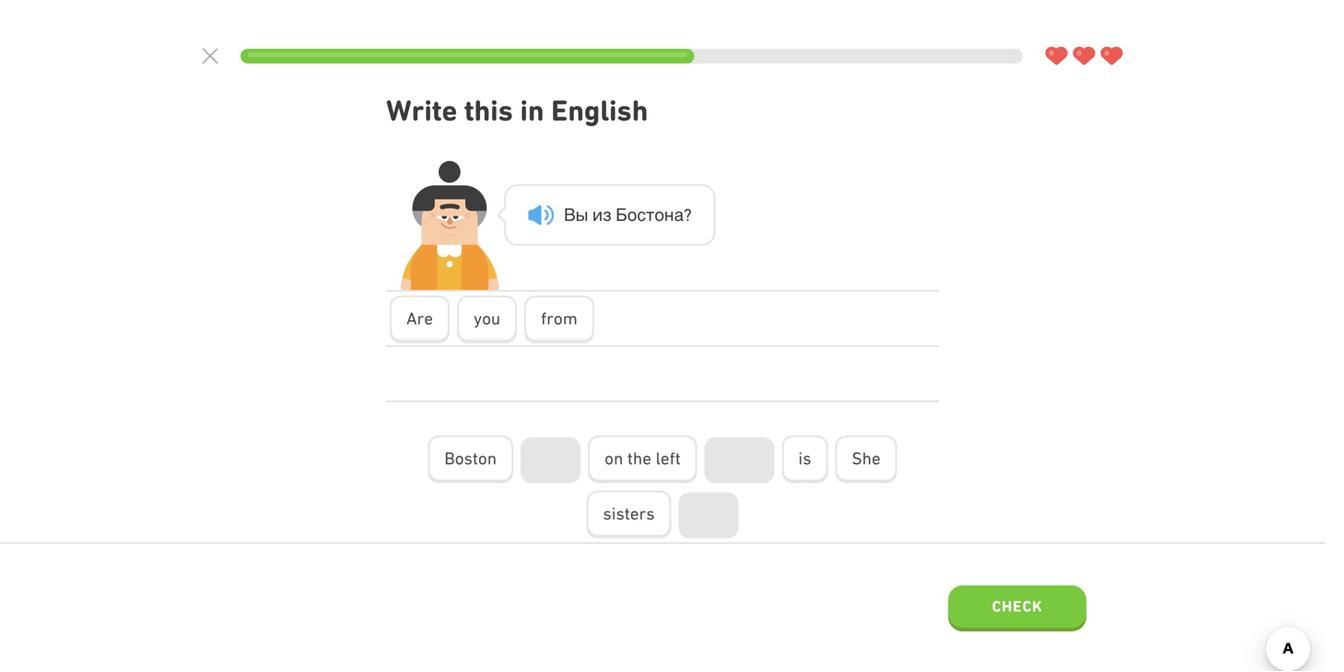 Task type: vqa. For each thing, say whether or not it's contained in the screenshot.
She
yes



Task type: locate. For each thing, give the bounding box(es) containing it.
are
[[406, 309, 433, 329]]

write
[[386, 94, 457, 128]]

т
[[646, 205, 655, 225]]

о
[[627, 205, 637, 225], [655, 205, 664, 225]]

left
[[656, 449, 681, 469]]

ы
[[576, 205, 588, 225]]

2 о from the left
[[655, 205, 664, 225]]

0 horizontal spatial о
[[627, 205, 637, 225]]

write this in english
[[386, 94, 648, 128]]

this
[[464, 94, 513, 128]]

о right 'с'
[[655, 205, 664, 225]]

progress bar
[[241, 49, 1023, 64]]

in
[[520, 94, 544, 128]]

1 horizontal spatial о
[[655, 205, 664, 225]]

is
[[798, 449, 811, 469]]

you
[[474, 309, 500, 329]]

в
[[564, 205, 576, 225]]

check button
[[948, 586, 1086, 632]]

о left т
[[627, 205, 637, 225]]

is button
[[782, 436, 828, 484]]

on
[[605, 449, 623, 469]]

from button
[[524, 296, 594, 344]]

1 о from the left
[[627, 205, 637, 225]]

on the left button
[[588, 436, 697, 484]]

on the left
[[605, 449, 681, 469]]

sisters
[[603, 504, 655, 524]]

а
[[674, 205, 684, 225]]



Task type: describe. For each thing, give the bounding box(es) containing it.
are button
[[390, 296, 450, 344]]

з
[[603, 205, 612, 225]]

boston button
[[428, 436, 513, 484]]

the
[[627, 449, 652, 469]]

she button
[[835, 436, 897, 484]]

sisters button
[[586, 491, 671, 539]]

english
[[551, 94, 648, 128]]

в ы и з б о с т о н а ?
[[564, 205, 692, 225]]

from
[[541, 309, 578, 329]]

boston
[[444, 449, 497, 469]]

?
[[684, 205, 692, 225]]

check
[[992, 598, 1043, 616]]

н
[[664, 205, 674, 225]]

с
[[637, 205, 646, 225]]

you button
[[457, 296, 517, 344]]

б
[[616, 205, 627, 225]]

she
[[852, 449, 881, 469]]

и
[[593, 205, 603, 225]]



